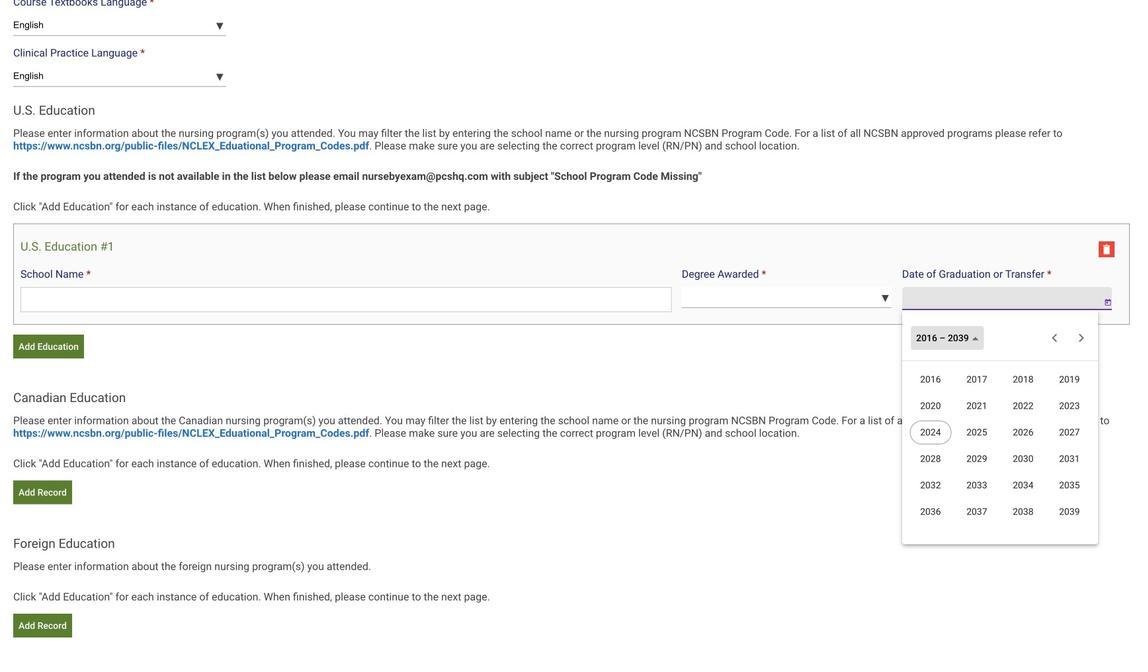Task type: describe. For each thing, give the bounding box(es) containing it.
2 row from the top
[[908, 393, 1093, 420]]

no color image
[[1099, 241, 1115, 257]]

1 row from the top
[[908, 367, 1093, 393]]



Task type: locate. For each thing, give the bounding box(es) containing it.
3 row from the top
[[908, 420, 1093, 446]]

heading
[[21, 240, 114, 254]]

6 row from the top
[[908, 499, 1093, 525]]

grid
[[908, 361, 1093, 525]]

row
[[908, 367, 1093, 393], [908, 393, 1093, 420], [908, 420, 1093, 446], [908, 446, 1093, 472], [908, 472, 1093, 499], [908, 499, 1093, 525]]

4 row from the top
[[908, 446, 1093, 472]]

None field
[[21, 287, 672, 312], [902, 287, 1094, 310], [21, 287, 672, 312], [902, 287, 1094, 310]]

5 row from the top
[[908, 472, 1093, 499]]



Task type: vqa. For each thing, say whether or not it's contained in the screenshot.
Massachusetts state seal 'Image'
no



